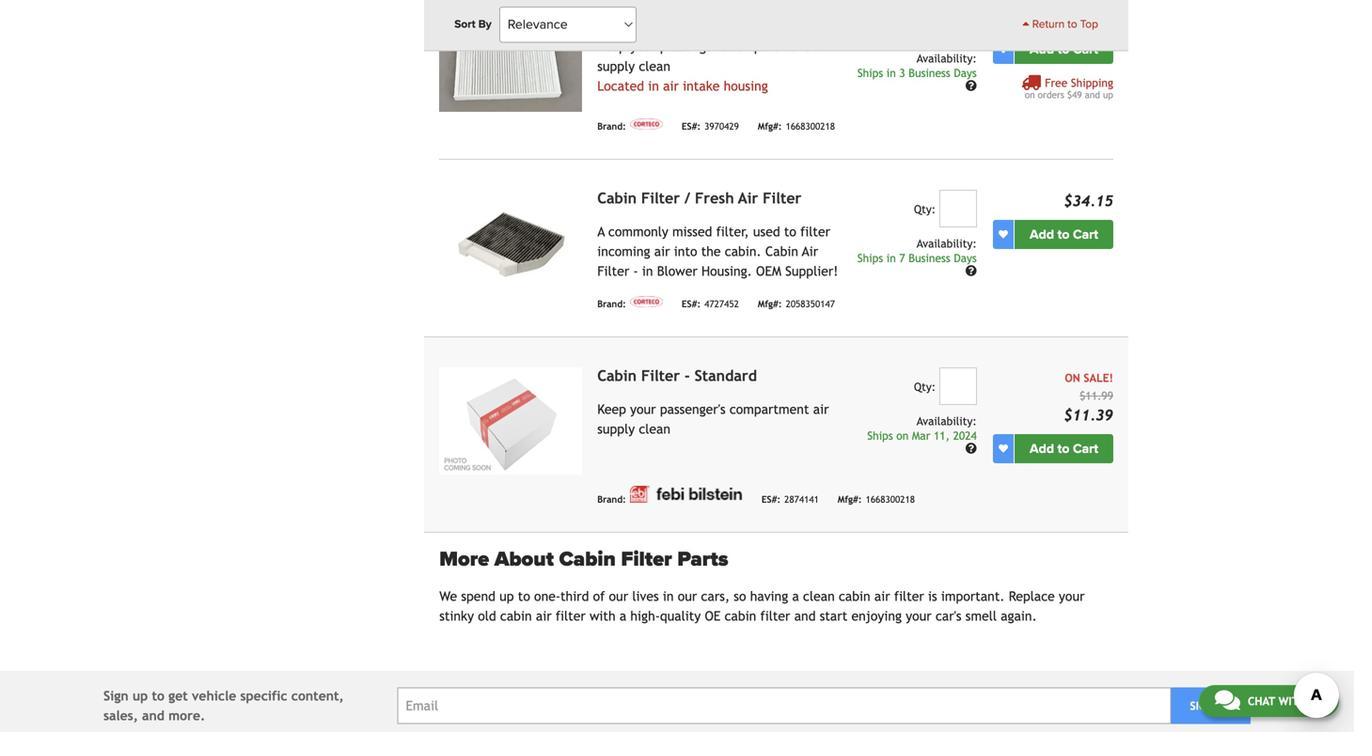 Task type: vqa. For each thing, say whether or not it's contained in the screenshot.
Sort
yes



Task type: locate. For each thing, give the bounding box(es) containing it.
used
[[753, 224, 781, 239]]

ships for cabin filter / fresh air filter
[[858, 251, 884, 265]]

up
[[1103, 89, 1114, 100], [500, 589, 514, 604], [133, 689, 148, 704], [1218, 700, 1232, 713]]

question circle image down ships in 7 business days
[[966, 265, 977, 276]]

filter up used
[[763, 189, 802, 207]]

1 cart from the top
[[1073, 41, 1099, 57]]

air inside a commonly missed filter, used to filter incoming air into the cabin. cabin air filter - in blower housing. oem supplier!
[[802, 244, 819, 259]]

2 vertical spatial mfg#:
[[838, 494, 862, 505]]

corteco - corporate logo image
[[630, 118, 663, 130], [630, 296, 663, 307]]

2 vertical spatial clean
[[803, 589, 835, 604]]

2 compartment from the top
[[730, 402, 810, 417]]

1 add to cart button from the top
[[1015, 35, 1114, 64]]

1 horizontal spatial 1668300218
[[866, 494, 915, 505]]

3 add to cart button from the top
[[1015, 434, 1114, 464]]

spend
[[461, 589, 496, 604]]

0 vertical spatial question circle image
[[966, 80, 977, 91]]

1 vertical spatial compartment
[[730, 402, 810, 417]]

keep
[[598, 39, 626, 54], [598, 402, 626, 417]]

sign up sales,
[[103, 689, 129, 704]]

add to cart button down $34.15
[[1015, 220, 1114, 249]]

question circle image down "2024"
[[966, 443, 977, 454]]

ships left mar
[[868, 429, 893, 442]]

cabin filter - standard for on sale!
[[598, 367, 757, 385]]

None number field
[[940, 4, 977, 42], [940, 190, 977, 227], [940, 368, 977, 405], [940, 4, 977, 42], [940, 190, 977, 227], [940, 368, 977, 405]]

cabin right old
[[500, 609, 532, 624]]

sort by
[[455, 17, 492, 31]]

0 horizontal spatial on
[[897, 429, 909, 442]]

0 horizontal spatial mfg#: 1668300218
[[758, 121, 835, 132]]

replace
[[1009, 589, 1055, 604]]

our up quality
[[678, 589, 697, 604]]

availability: up 11,
[[917, 415, 977, 428]]

1 vertical spatial add to cart
[[1030, 226, 1099, 242]]

mfg#: 1668300218 right 2874141
[[838, 494, 915, 505]]

0 vertical spatial cart
[[1073, 41, 1099, 57]]

$11.99
[[1080, 389, 1114, 402]]

standard up keep your passenger's compartment air supply clean located in air intake housing
[[695, 4, 757, 21]]

2 vertical spatial brand:
[[598, 494, 626, 505]]

compartment up housing
[[730, 39, 810, 54]]

1 vertical spatial standard
[[695, 367, 757, 385]]

1 vertical spatial supply
[[598, 422, 635, 437]]

add to cart down $34.15
[[1030, 226, 1099, 242]]

in
[[887, 66, 896, 79], [648, 78, 659, 93], [887, 251, 896, 265], [642, 264, 653, 279], [663, 589, 674, 604]]

keep for keep your passenger's compartment air supply clean
[[598, 402, 626, 417]]

2 qty: from the top
[[914, 380, 936, 393]]

1 vertical spatial brand:
[[598, 299, 626, 310]]

air
[[739, 189, 759, 207], [802, 244, 819, 259]]

1 passenger's from the top
[[660, 39, 726, 54]]

sign left the comments image
[[1191, 700, 1215, 713]]

2 vertical spatial add to cart
[[1030, 441, 1099, 457]]

2 vertical spatial and
[[142, 709, 165, 724]]

question circle image down ships in 3 business days
[[966, 80, 977, 91]]

0 vertical spatial add to wish list image
[[999, 230, 1009, 239]]

oe
[[705, 609, 721, 624]]

and left start
[[795, 609, 816, 624]]

1 corteco - corporate logo image from the top
[[630, 118, 663, 130]]

add to cart down $11.39
[[1030, 441, 1099, 457]]

on sale! $11.99 $11.39
[[1064, 371, 1114, 424]]

- down 'incoming'
[[634, 264, 638, 279]]

0 vertical spatial 1668300218
[[786, 121, 835, 132]]

our
[[609, 589, 629, 604], [678, 589, 697, 604]]

availability: up ships in 3 business days
[[917, 52, 977, 65]]

1 vertical spatial ships
[[858, 251, 884, 265]]

mfg#: 1668300218 down housing
[[758, 121, 835, 132]]

1 vertical spatial on
[[897, 429, 909, 442]]

0 vertical spatial business
[[909, 66, 951, 79]]

into
[[674, 244, 698, 259]]

to down return to top link
[[1058, 41, 1070, 57]]

return to top
[[1030, 17, 1099, 31]]

add to cart down return to top
[[1030, 41, 1099, 57]]

intake
[[683, 78, 720, 93]]

1 vertical spatial add to cart button
[[1015, 220, 1114, 249]]

having
[[750, 589, 789, 604]]

1 vertical spatial corteco - corporate logo image
[[630, 296, 663, 307]]

on left orders
[[1025, 89, 1035, 100]]

to left the one-
[[518, 589, 530, 604]]

ships left 3
[[858, 66, 884, 79]]

1668300218 right 3970429
[[786, 121, 835, 132]]

and right sales,
[[142, 709, 165, 724]]

2 horizontal spatial and
[[1085, 89, 1101, 100]]

add to cart button down return to top
[[1015, 35, 1114, 64]]

1 cabin filter - standard from the top
[[598, 4, 757, 21]]

1 supply from the top
[[598, 59, 635, 74]]

es#:
[[682, 121, 701, 132], [682, 299, 701, 310], [762, 494, 781, 505]]

question circle image
[[966, 80, 977, 91], [966, 265, 977, 276], [966, 443, 977, 454]]

1 vertical spatial 1668300218
[[866, 494, 915, 505]]

0 horizontal spatial sign
[[103, 689, 129, 704]]

cabin down so
[[725, 609, 757, 624]]

to inside the we spend up to one-third of our lives in our cars, so having a clean cabin air filter is important. replace your stinky old cabin air filter with a high-quality oe cabin filter and start enjoying your car's smell again.
[[518, 589, 530, 604]]

clean up located
[[639, 59, 671, 74]]

sign up to get vehicle specific content, sales, and more.
[[103, 689, 344, 724]]

thumbnail image image
[[440, 368, 583, 475]]

content,
[[291, 689, 344, 704]]

cabin filter - standard up the keep your passenger's compartment air supply clean
[[598, 367, 757, 385]]

1 horizontal spatial mfg#: 1668300218
[[838, 494, 915, 505]]

cart for $21.99
[[1073, 41, 1099, 57]]

cabin for $34.15
[[598, 189, 637, 207]]

clean inside the keep your passenger's compartment air supply clean
[[639, 422, 671, 437]]

2 vertical spatial ships
[[868, 429, 893, 442]]

sign
[[103, 689, 129, 704], [1191, 700, 1215, 713]]

on
[[1025, 89, 1035, 100], [897, 429, 909, 442]]

ships for cabin filter - standard
[[868, 429, 893, 442]]

1 vertical spatial a
[[620, 609, 627, 624]]

corteco - corporate logo image down located
[[630, 118, 663, 130]]

cabin filter - standard for $21.99
[[598, 4, 757, 21]]

mfg#: down housing
[[758, 121, 782, 132]]

mfg#: 2058350147
[[758, 299, 835, 310]]

incoming
[[598, 244, 651, 259]]

passenger's inside keep your passenger's compartment air supply clean located in air intake housing
[[660, 39, 726, 54]]

days right 7
[[954, 251, 977, 265]]

stinky
[[440, 609, 474, 624]]

filter
[[801, 224, 831, 239], [895, 589, 925, 604], [556, 609, 586, 624], [761, 609, 791, 624]]

es#3970429 - 1668300218 - cabin filter - standard - keep your passenger's compartment air supply clean - corteco - mercedes benz image
[[440, 4, 583, 112]]

1 vertical spatial es#:
[[682, 299, 701, 310]]

mfg#: right 2874141
[[838, 494, 862, 505]]

0 vertical spatial clean
[[639, 59, 671, 74]]

corteco - corporate logo image for /
[[630, 296, 663, 307]]

2 question circle image from the top
[[966, 265, 977, 276]]

days for ships in 7 business days
[[954, 251, 977, 265]]

0 vertical spatial add to cart button
[[1015, 35, 1114, 64]]

free shipping on orders $49 and up
[[1025, 76, 1114, 100]]

0 vertical spatial on
[[1025, 89, 1035, 100]]

0 vertical spatial supply
[[598, 59, 635, 74]]

2 keep from the top
[[598, 402, 626, 417]]

ships left 7
[[858, 251, 884, 265]]

cart
[[1073, 41, 1099, 57], [1073, 226, 1099, 242], [1073, 441, 1099, 457]]

2 days from the top
[[954, 251, 977, 265]]

3
[[900, 66, 906, 79]]

1668300218
[[786, 121, 835, 132], [866, 494, 915, 505]]

0 vertical spatial compartment
[[730, 39, 810, 54]]

0 vertical spatial passenger's
[[660, 39, 726, 54]]

0 vertical spatial availability:
[[917, 52, 977, 65]]

about
[[495, 547, 554, 572]]

1 vertical spatial and
[[795, 609, 816, 624]]

filter left the /
[[641, 189, 680, 207]]

0 vertical spatial standard
[[695, 4, 757, 21]]

2 add to cart from the top
[[1030, 226, 1099, 242]]

to inside return to top link
[[1068, 17, 1078, 31]]

1 compartment from the top
[[730, 39, 810, 54]]

business right 3
[[909, 66, 951, 79]]

2 corteco - corporate logo image from the top
[[630, 296, 663, 307]]

0 vertical spatial corteco - corporate logo image
[[630, 118, 663, 130]]

clean for keep your passenger's compartment air supply clean
[[639, 422, 671, 437]]

cart down $11.39
[[1073, 441, 1099, 457]]

0 vertical spatial and
[[1085, 89, 1101, 100]]

1 keep from the top
[[598, 39, 626, 54]]

3 availability: from the top
[[917, 415, 977, 428]]

2 availability: from the top
[[917, 237, 977, 250]]

0 vertical spatial add
[[1030, 41, 1055, 57]]

0 horizontal spatial and
[[142, 709, 165, 724]]

up up sales,
[[133, 689, 148, 704]]

a right having
[[793, 589, 799, 604]]

1 business from the top
[[909, 66, 951, 79]]

1 vertical spatial question circle image
[[966, 265, 977, 276]]

1 vertical spatial add to wish list image
[[999, 444, 1009, 454]]

0 horizontal spatial a
[[620, 609, 627, 624]]

to right used
[[784, 224, 797, 239]]

add to cart button down $11.39
[[1015, 434, 1114, 464]]

add to cart
[[1030, 41, 1099, 57], [1030, 226, 1099, 242], [1030, 441, 1099, 457]]

1 qty: from the top
[[914, 203, 936, 216]]

up right the '$49'
[[1103, 89, 1114, 100]]

sign for sign up
[[1191, 700, 1215, 713]]

clean inside the we spend up to one-third of our lives in our cars, so having a clean cabin air filter is important. replace your stinky old cabin air filter with a high-quality oe cabin filter and start enjoying your car's smell again.
[[803, 589, 835, 604]]

1668300218 for $21.99
[[786, 121, 835, 132]]

with inside the we spend up to one-third of our lives in our cars, so having a clean cabin air filter is important. replace your stinky old cabin air filter with a high-quality oe cabin filter and start enjoying your car's smell again.
[[590, 609, 616, 624]]

0 vertical spatial brand:
[[598, 121, 626, 132]]

with
[[590, 609, 616, 624], [1279, 695, 1307, 708]]

parts
[[678, 547, 729, 572]]

in right located
[[648, 78, 659, 93]]

to left top
[[1068, 17, 1078, 31]]

filter inside a commonly missed filter, used to filter incoming air into the cabin. cabin air filter - in blower housing. oem supplier!
[[598, 264, 630, 279]]

compartment
[[730, 39, 810, 54], [730, 402, 810, 417]]

ships in 3 business days
[[858, 66, 977, 79]]

0 vertical spatial -
[[685, 4, 690, 21]]

with down of
[[590, 609, 616, 624]]

compartment up the "es#: 2874141"
[[730, 402, 810, 417]]

2 cart from the top
[[1073, 226, 1099, 242]]

on inside the "free shipping on orders $49 and up"
[[1025, 89, 1035, 100]]

chat with us link
[[1199, 686, 1340, 718]]

add to cart for $34.15
[[1030, 226, 1099, 242]]

caret up image
[[1023, 18, 1030, 29]]

1 vertical spatial clean
[[639, 422, 671, 437]]

1 vertical spatial days
[[954, 251, 977, 265]]

2 vertical spatial es#:
[[762, 494, 781, 505]]

1 brand: from the top
[[598, 121, 626, 132]]

add
[[1030, 41, 1055, 57], [1030, 226, 1055, 242], [1030, 441, 1055, 457]]

clean
[[639, 59, 671, 74], [639, 422, 671, 437], [803, 589, 835, 604]]

4727452
[[705, 299, 739, 310]]

0 horizontal spatial 1668300218
[[786, 121, 835, 132]]

1 vertical spatial cart
[[1073, 226, 1099, 242]]

1 days from the top
[[954, 66, 977, 79]]

sign inside sign up to get vehicle specific content, sales, and more.
[[103, 689, 129, 704]]

again.
[[1001, 609, 1037, 624]]

2 passenger's from the top
[[660, 402, 726, 417]]

cabin
[[598, 4, 637, 21], [598, 189, 637, 207], [766, 244, 799, 259], [598, 367, 637, 385], [559, 547, 616, 572]]

in inside a commonly missed filter, used to filter incoming air into the cabin. cabin air filter - in blower housing. oem supplier!
[[642, 264, 653, 279]]

2 standard from the top
[[695, 367, 757, 385]]

and inside the "free shipping on orders $49 and up"
[[1085, 89, 1101, 100]]

cart down top
[[1073, 41, 1099, 57]]

0 vertical spatial air
[[739, 189, 759, 207]]

qty: for on sale!
[[914, 380, 936, 393]]

located
[[598, 78, 644, 93]]

a left high- at left
[[620, 609, 627, 624]]

2 vertical spatial -
[[685, 367, 690, 385]]

0 horizontal spatial air
[[739, 189, 759, 207]]

1 vertical spatial mfg#:
[[758, 299, 782, 310]]

cabin filter - standard link up the keep your passenger's compartment air supply clean
[[598, 367, 757, 385]]

cart down $34.15
[[1073, 226, 1099, 242]]

up inside button
[[1218, 700, 1232, 713]]

2 vertical spatial question circle image
[[966, 443, 977, 454]]

2 brand: from the top
[[598, 299, 626, 310]]

filter up supplier!
[[801, 224, 831, 239]]

to down $11.39
[[1058, 441, 1070, 457]]

passenger's up febi - corporate logo
[[660, 402, 726, 417]]

brand: down 'incoming'
[[598, 299, 626, 310]]

qty: up ships on mar 11, 2024
[[914, 380, 936, 393]]

filter,
[[716, 224, 749, 239]]

days right 3
[[954, 66, 977, 79]]

0 vertical spatial add to cart
[[1030, 41, 1099, 57]]

start
[[820, 609, 848, 624]]

passenger's for keep your passenger's compartment air supply clean
[[660, 402, 726, 417]]

11,
[[934, 429, 950, 442]]

0 vertical spatial mfg#: 1668300218
[[758, 121, 835, 132]]

1 add to wish list image from the top
[[999, 230, 1009, 239]]

supply inside the keep your passenger's compartment air supply clean
[[598, 422, 635, 437]]

- up keep your passenger's compartment air supply clean located in air intake housing
[[685, 4, 690, 21]]

chat
[[1248, 695, 1276, 708]]

days
[[954, 66, 977, 79], [954, 251, 977, 265]]

filter down 'incoming'
[[598, 264, 630, 279]]

es#: left 3970429
[[682, 121, 701, 132]]

brand: down located
[[598, 121, 626, 132]]

0 horizontal spatial with
[[590, 609, 616, 624]]

1 horizontal spatial on
[[1025, 89, 1035, 100]]

es#: left 2874141
[[762, 494, 781, 505]]

0 vertical spatial mfg#:
[[758, 121, 782, 132]]

cabin filter - standard link
[[598, 4, 757, 21], [598, 367, 757, 385]]

2 add from the top
[[1030, 226, 1055, 242]]

clean up start
[[803, 589, 835, 604]]

- for $21.99
[[685, 4, 690, 21]]

1 horizontal spatial a
[[793, 589, 799, 604]]

filter up keep your passenger's compartment air supply clean located in air intake housing
[[641, 4, 680, 21]]

1 horizontal spatial cabin
[[725, 609, 757, 624]]

0 vertical spatial qty:
[[914, 203, 936, 216]]

2 supply from the top
[[598, 422, 635, 437]]

add to wish list image
[[999, 44, 1009, 54]]

0 vertical spatial cabin filter - standard link
[[598, 4, 757, 21]]

mfg#: for $21.99
[[758, 121, 782, 132]]

supply inside keep your passenger's compartment air supply clean located in air intake housing
[[598, 59, 635, 74]]

2 vertical spatial availability:
[[917, 415, 977, 428]]

old
[[478, 609, 496, 624]]

3 cart from the top
[[1073, 441, 1099, 457]]

in right lives
[[663, 589, 674, 604]]

1 vertical spatial keep
[[598, 402, 626, 417]]

chat with us
[[1248, 695, 1324, 708]]

1 vertical spatial air
[[802, 244, 819, 259]]

a
[[598, 224, 605, 239]]

2 vertical spatial add to cart button
[[1015, 434, 1114, 464]]

2 add to cart button from the top
[[1015, 220, 1114, 249]]

on left mar
[[897, 429, 909, 442]]

cabin for $21.99
[[598, 4, 637, 21]]

1 vertical spatial qty:
[[914, 380, 936, 393]]

0 horizontal spatial our
[[609, 589, 629, 604]]

add to cart button
[[1015, 35, 1114, 64], [1015, 220, 1114, 249], [1015, 434, 1114, 464]]

1 add from the top
[[1030, 41, 1055, 57]]

and inside the we spend up to one-third of our lives in our cars, so having a clean cabin air filter is important. replace your stinky old cabin air filter with a high-quality oe cabin filter and start enjoying your car's smell again.
[[795, 609, 816, 624]]

specific
[[240, 689, 287, 704]]

cabin filter - standard link up keep your passenger's compartment air supply clean located in air intake housing
[[598, 4, 757, 21]]

0 vertical spatial keep
[[598, 39, 626, 54]]

0 vertical spatial days
[[954, 66, 977, 79]]

qty:
[[914, 203, 936, 216], [914, 380, 936, 393]]

cabin up start
[[839, 589, 871, 604]]

keep for keep your passenger's compartment air supply clean located in air intake housing
[[598, 39, 626, 54]]

0 vertical spatial es#:
[[682, 121, 701, 132]]

1 vertical spatial passenger's
[[660, 402, 726, 417]]

passenger's inside the keep your passenger's compartment air supply clean
[[660, 402, 726, 417]]

to left get
[[152, 689, 165, 704]]

up inside sign up to get vehicle specific content, sales, and more.
[[133, 689, 148, 704]]

up inside the "free shipping on orders $49 and up"
[[1103, 89, 1114, 100]]

business right 7
[[909, 251, 951, 265]]

1 add to cart from the top
[[1030, 41, 1099, 57]]

to inside sign up to get vehicle specific content, sales, and more.
[[152, 689, 165, 704]]

es#: left 4727452 on the top right
[[682, 299, 701, 310]]

1 vertical spatial add
[[1030, 226, 1055, 242]]

availability: for on sale!
[[917, 415, 977, 428]]

1668300218 down mar
[[866, 494, 915, 505]]

1 our from the left
[[609, 589, 629, 604]]

brand: up 'more about cabin filter parts'
[[598, 494, 626, 505]]

2 business from the top
[[909, 251, 951, 265]]

cabin filter - standard link for $21.99
[[598, 4, 757, 21]]

standard up the keep your passenger's compartment air supply clean
[[695, 367, 757, 385]]

cabin filter - standard up keep your passenger's compartment air supply clean located in air intake housing
[[598, 4, 757, 21]]

1 horizontal spatial air
[[802, 244, 819, 259]]

compartment inside keep your passenger's compartment air supply clean located in air intake housing
[[730, 39, 810, 54]]

3 question circle image from the top
[[966, 443, 977, 454]]

sign up button
[[1172, 688, 1251, 725]]

your
[[630, 39, 656, 54], [630, 402, 656, 417], [1059, 589, 1085, 604], [906, 609, 932, 624]]

third
[[561, 589, 589, 604]]

add to wish list image
[[999, 230, 1009, 239], [999, 444, 1009, 454]]

1 horizontal spatial sign
[[1191, 700, 1215, 713]]

1 horizontal spatial and
[[795, 609, 816, 624]]

clean up febi - corporate logo
[[639, 422, 671, 437]]

sign inside button
[[1191, 700, 1215, 713]]

mfg#:
[[758, 121, 782, 132], [758, 299, 782, 310], [838, 494, 862, 505]]

1 vertical spatial cabin filter - standard link
[[598, 367, 757, 385]]

in left blower at top
[[642, 264, 653, 279]]

air
[[814, 39, 829, 54], [663, 78, 679, 93], [655, 244, 670, 259], [814, 402, 829, 417], [875, 589, 891, 604], [536, 609, 552, 624]]

0 vertical spatial with
[[590, 609, 616, 624]]

corteco - corporate logo image down blower at top
[[630, 296, 663, 307]]

1 standard from the top
[[695, 4, 757, 21]]

1 horizontal spatial our
[[678, 589, 697, 604]]

1 vertical spatial mfg#: 1668300218
[[838, 494, 915, 505]]

1 question circle image from the top
[[966, 80, 977, 91]]

mfg#: down oem at the right top of the page
[[758, 299, 782, 310]]

clean inside keep your passenger's compartment air supply clean located in air intake housing
[[639, 59, 671, 74]]

a
[[793, 589, 799, 604], [620, 609, 627, 624]]

up left chat
[[1218, 700, 1232, 713]]

1 horizontal spatial with
[[1279, 695, 1307, 708]]

with left us at the right
[[1279, 695, 1307, 708]]

Email email field
[[397, 688, 1172, 725]]

standard
[[695, 4, 757, 21], [695, 367, 757, 385]]

brand: for $21.99
[[598, 121, 626, 132]]

our right of
[[609, 589, 629, 604]]

1 vertical spatial cabin filter - standard
[[598, 367, 757, 385]]

cabin.
[[725, 244, 762, 259]]

cabin filter - standard
[[598, 4, 757, 21], [598, 367, 757, 385]]

and right the '$49'
[[1085, 89, 1101, 100]]

1 vertical spatial business
[[909, 251, 951, 265]]

- up the keep your passenger's compartment air supply clean
[[685, 367, 690, 385]]

of
[[593, 589, 605, 604]]

compartment inside the keep your passenger's compartment air supply clean
[[730, 402, 810, 417]]

air inside the keep your passenger's compartment air supply clean
[[814, 402, 829, 417]]

2 vertical spatial cart
[[1073, 441, 1099, 457]]

0 vertical spatial cabin filter - standard
[[598, 4, 757, 21]]

filter down third
[[556, 609, 586, 624]]

2 cabin filter - standard from the top
[[598, 367, 757, 385]]

availability: up ships in 7 business days
[[917, 237, 977, 250]]

add to cart for $21.99
[[1030, 41, 1099, 57]]

keep inside keep your passenger's compartment air supply clean located in air intake housing
[[598, 39, 626, 54]]

qty: up ships in 7 business days
[[914, 203, 936, 216]]

cabin for on sale!
[[598, 367, 637, 385]]

ships
[[858, 66, 884, 79], [858, 251, 884, 265], [868, 429, 893, 442]]

passenger's up intake
[[660, 39, 726, 54]]

1 vertical spatial -
[[634, 264, 638, 279]]

$49
[[1068, 89, 1083, 100]]

air up supplier!
[[802, 244, 819, 259]]

2 vertical spatial add
[[1030, 441, 1055, 457]]

high-
[[631, 609, 660, 624]]

days for ships in 3 business days
[[954, 66, 977, 79]]

cars,
[[701, 589, 730, 604]]

shipping
[[1071, 76, 1114, 89]]

2 cabin filter - standard link from the top
[[598, 367, 757, 385]]

up right spend
[[500, 589, 514, 604]]

1 vertical spatial availability:
[[917, 237, 977, 250]]

1 cabin filter - standard link from the top
[[598, 4, 757, 21]]

air right the fresh
[[739, 189, 759, 207]]

keep inside the keep your passenger's compartment air supply clean
[[598, 402, 626, 417]]



Task type: describe. For each thing, give the bounding box(es) containing it.
add to cart button for $34.15
[[1015, 220, 1114, 249]]

2 our from the left
[[678, 589, 697, 604]]

return
[[1033, 17, 1065, 31]]

smell
[[966, 609, 997, 624]]

supply for keep your passenger's compartment air supply clean located in air intake housing
[[598, 59, 635, 74]]

passenger's for keep your passenger's compartment air supply clean located in air intake housing
[[660, 39, 726, 54]]

cabin filter / fresh air filter link
[[598, 189, 802, 207]]

and inside sign up to get vehicle specific content, sales, and more.
[[142, 709, 165, 724]]

get
[[169, 689, 188, 704]]

supply for keep your passenger's compartment air supply clean
[[598, 422, 635, 437]]

enjoying
[[852, 609, 902, 624]]

on
[[1065, 371, 1081, 385]]

commonly
[[609, 224, 669, 239]]

- inside a commonly missed filter, used to filter incoming air into the cabin. cabin air filter - in blower housing. oem supplier!
[[634, 264, 638, 279]]

is
[[929, 589, 938, 604]]

question circle image for $34.15
[[966, 265, 977, 276]]

filter down having
[[761, 609, 791, 624]]

a commonly missed filter, used to filter incoming air into the cabin. cabin air filter - in blower housing. oem supplier!
[[598, 224, 839, 279]]

3 brand: from the top
[[598, 494, 626, 505]]

filter up the keep your passenger's compartment air supply clean
[[641, 367, 680, 385]]

2058350147
[[786, 299, 835, 310]]

mfg#: 1668300218 for $21.99
[[758, 121, 835, 132]]

cabin filter - standard link for on sale!
[[598, 367, 757, 385]]

/
[[685, 189, 691, 207]]

sale!
[[1084, 371, 1114, 385]]

us
[[1310, 695, 1324, 708]]

oem
[[756, 264, 782, 279]]

your inside keep your passenger's compartment air supply clean located in air intake housing
[[630, 39, 656, 54]]

febi - corporate logo image
[[630, 486, 743, 503]]

0 vertical spatial a
[[793, 589, 799, 604]]

we
[[440, 589, 457, 604]]

quality
[[660, 609, 701, 624]]

sign up
[[1191, 700, 1232, 713]]

1668300218 for on sale!
[[866, 494, 915, 505]]

up inside the we spend up to one-third of our lives in our cars, so having a clean cabin air filter is important. replace your stinky old cabin air filter with a high-quality oe cabin filter and start enjoying your car's smell again.
[[500, 589, 514, 604]]

compartment for keep your passenger's compartment air supply clean located in air intake housing
[[730, 39, 810, 54]]

cabin inside a commonly missed filter, used to filter incoming air into the cabin. cabin air filter - in blower housing. oem supplier!
[[766, 244, 799, 259]]

2 horizontal spatial cabin
[[839, 589, 871, 604]]

es#: for $21.99
[[682, 121, 701, 132]]

$34.15
[[1064, 192, 1114, 210]]

2874141
[[785, 494, 819, 505]]

filter up lives
[[621, 547, 672, 572]]

filter left is
[[895, 589, 925, 604]]

question circle image for on sale!
[[966, 443, 977, 454]]

cart for $34.15
[[1073, 226, 1099, 242]]

3 add to cart from the top
[[1030, 441, 1099, 457]]

one-
[[534, 589, 561, 604]]

1 vertical spatial with
[[1279, 695, 1307, 708]]

air inside a commonly missed filter, used to filter incoming air into the cabin. cabin air filter - in blower housing. oem supplier!
[[655, 244, 670, 259]]

business for 3
[[909, 66, 951, 79]]

business for 7
[[909, 251, 951, 265]]

by
[[479, 17, 492, 31]]

es#: 3970429
[[682, 121, 739, 132]]

top
[[1081, 17, 1099, 31]]

free
[[1045, 76, 1068, 89]]

clean for keep your passenger's compartment air supply clean located in air intake housing
[[639, 59, 671, 74]]

fresh
[[695, 189, 734, 207]]

2024
[[954, 429, 977, 442]]

more about cabin filter parts
[[440, 547, 729, 572]]

car's
[[936, 609, 962, 624]]

more.
[[169, 709, 205, 724]]

keep your passenger's compartment air supply clean
[[598, 402, 829, 437]]

to inside a commonly missed filter, used to filter incoming air into the cabin. cabin air filter - in blower housing. oem supplier!
[[784, 224, 797, 239]]

in inside the we spend up to one-third of our lives in our cars, so having a clean cabin air filter is important. replace your stinky old cabin air filter with a high-quality oe cabin filter and start enjoying your car's smell again.
[[663, 589, 674, 604]]

es#: 4727452
[[682, 299, 739, 310]]

in left 7
[[887, 251, 896, 265]]

corteco - corporate logo image for -
[[630, 118, 663, 130]]

missed
[[673, 224, 713, 239]]

in left 3
[[887, 66, 896, 79]]

3 add from the top
[[1030, 441, 1055, 457]]

supplier!
[[786, 264, 839, 279]]

more
[[440, 547, 489, 572]]

orders
[[1038, 89, 1065, 100]]

standard for on sale!
[[695, 367, 757, 385]]

$21.99
[[1064, 7, 1114, 24]]

es#: for $34.15
[[682, 299, 701, 310]]

comments image
[[1215, 690, 1241, 712]]

mar
[[912, 429, 931, 442]]

7
[[900, 251, 906, 265]]

mfg#: for $34.15
[[758, 299, 782, 310]]

cabin filter / fresh air filter
[[598, 189, 802, 207]]

sort
[[455, 17, 476, 31]]

add for $21.99
[[1030, 41, 1055, 57]]

brand: for $34.15
[[598, 299, 626, 310]]

availability: for $34.15
[[917, 237, 977, 250]]

es#: 2874141
[[762, 494, 819, 505]]

add to cart button for $21.99
[[1015, 35, 1114, 64]]

to down $34.15
[[1058, 226, 1070, 242]]

ships in 7 business days
[[858, 251, 977, 265]]

2 add to wish list image from the top
[[999, 444, 1009, 454]]

so
[[734, 589, 746, 604]]

mfg#: 1668300218 for on sale!
[[838, 494, 915, 505]]

in inside keep your passenger's compartment air supply clean located in air intake housing
[[648, 78, 659, 93]]

sign for sign up to get vehicle specific content, sales, and more.
[[103, 689, 129, 704]]

keep your passenger's compartment air supply clean located in air intake housing
[[598, 39, 829, 93]]

es#4727452 - 2058350147 - cabin filter / fresh air filter - a commonly missed filter, used to filter incoming air into the cabin. cabin air filter - in blower housing. oem supplier! - corteco - mercedes benz image
[[440, 190, 583, 297]]

the
[[702, 244, 721, 259]]

return to top link
[[1023, 16, 1099, 33]]

lives
[[633, 589, 659, 604]]

blower
[[657, 264, 698, 279]]

filter inside a commonly missed filter, used to filter incoming air into the cabin. cabin air filter - in blower housing. oem supplier!
[[801, 224, 831, 239]]

- for on sale!
[[685, 367, 690, 385]]

0 vertical spatial ships
[[858, 66, 884, 79]]

sales,
[[103, 709, 138, 724]]

compartment for keep your passenger's compartment air supply clean
[[730, 402, 810, 417]]

ships on mar 11, 2024
[[868, 429, 977, 442]]

housing.
[[702, 264, 752, 279]]

vehicle
[[192, 689, 236, 704]]

3970429
[[705, 121, 739, 132]]

0 horizontal spatial cabin
[[500, 609, 532, 624]]

important.
[[942, 589, 1005, 604]]

standard for $21.99
[[695, 4, 757, 21]]

we spend up to one-third of our lives in our cars, so having a clean cabin air filter is important. replace your stinky old cabin air filter with a high-quality oe cabin filter and start enjoying your car's smell again.
[[440, 589, 1085, 624]]

your inside the keep your passenger's compartment air supply clean
[[630, 402, 656, 417]]

1 availability: from the top
[[917, 52, 977, 65]]

housing
[[724, 78, 768, 93]]

qty: for $34.15
[[914, 203, 936, 216]]

$11.39
[[1064, 407, 1114, 424]]

add for $34.15
[[1030, 226, 1055, 242]]



